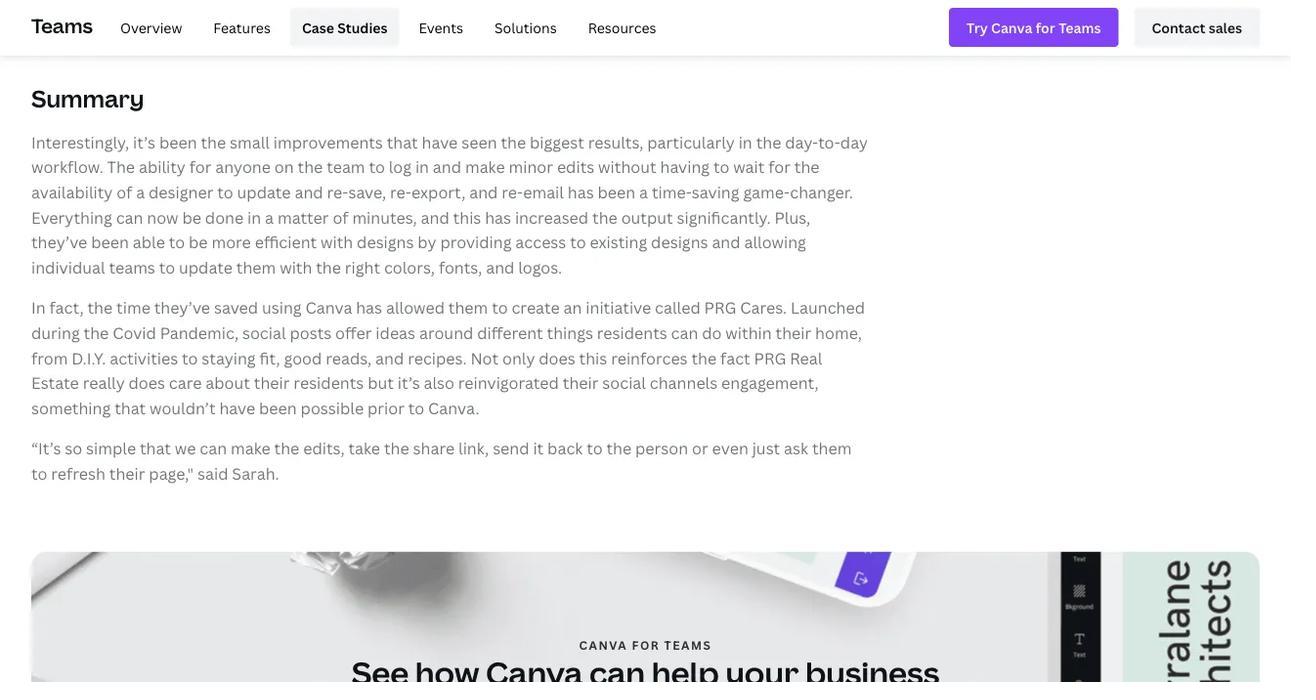 Task type: describe. For each thing, give the bounding box(es) containing it.
case studies link
[[290, 8, 399, 47]]

offer
[[335, 322, 372, 343]]

for
[[632, 637, 660, 653]]

person
[[636, 438, 688, 459]]

teams
[[31, 12, 93, 38]]

them inside the "it's so simple that we can make the edits, take the share link, send it back to the person or even just ask them to refresh their page," said sarah.
[[812, 438, 852, 459]]

pandemic,
[[160, 322, 239, 343]]

the up minor
[[501, 132, 526, 153]]

2 horizontal spatial a
[[639, 182, 648, 203]]

they've inside in fact, the time they've saved using canva has allowed them to create an initiative called prg cares. launched during the covid pandemic, social posts offer ideas around different things residents can do within their home, from d.i.y. activities to staying fit, good reads, and recipes. not only does this reinforces the fact prg real estate really does care about their residents but it's also reinvigorated their social channels engagement, something that wouldn't have been possible prior to canva.
[[154, 297, 210, 318]]

make inside the "it's so simple that we can make the edits, take the share link, send it back to the person or even just ask them to refresh their page," said sarah.
[[231, 438, 271, 459]]

and down significantly.
[[712, 232, 741, 253]]

interestingly, it's been the small improvements that have seen the biggest results, particularly in the day-to-day workflow. the ability for anyone on the team to log in and make minor edits without having to wait for the availability of a designer to update and re-save, re-export, and re-email has been a time-saving game-changer. everything can now be done in a matter of minutes, and this has increased the output significantly. plus, they've been able to be more efficient with designs by providing access to existing designs and allowing individual teams to update them with the right colors, fonts, and logos.
[[31, 132, 868, 278]]

the up wait
[[756, 132, 782, 153]]

1 horizontal spatial has
[[485, 207, 511, 228]]

can inside in fact, the time they've saved using canva has allowed them to create an initiative called prg cares. launched during the covid pandemic, social posts offer ideas around different things residents can do within their home, from d.i.y. activities to staying fit, good reads, and recipes. not only does this reinforces the fact prg real estate really does care about their residents but it's also reinvigorated their social channels engagement, something that wouldn't have been possible prior to canva.
[[671, 322, 698, 343]]

the right on
[[298, 157, 323, 178]]

to up care
[[182, 347, 198, 368]]

the left right at left
[[316, 257, 341, 278]]

but
[[368, 372, 394, 393]]

the up existing
[[593, 207, 618, 228]]

reinvigorated
[[458, 372, 559, 393]]

1 horizontal spatial of
[[333, 207, 349, 228]]

canva.
[[428, 397, 480, 418]]

workflow.
[[31, 157, 103, 178]]

and right export, at the top of page
[[469, 182, 498, 203]]

game-
[[743, 182, 790, 203]]

the left "edits,"
[[274, 438, 300, 459]]

just
[[753, 438, 780, 459]]

have inside in fact, the time they've saved using canva has allowed them to create an initiative called prg cares. launched during the covid pandemic, social posts offer ideas around different things residents can do within their home, from d.i.y. activities to staying fit, good reads, and recipes. not only does this reinforces the fact prg real estate really does care about their residents but it's also reinvigorated their social channels engagement, something that wouldn't have been possible prior to canva.
[[219, 397, 255, 418]]

existing
[[590, 232, 648, 253]]

teams element
[[31, 0, 1260, 55]]

summary
[[31, 83, 144, 114]]

logos.
[[518, 257, 562, 278]]

to up different
[[492, 297, 508, 318]]

day
[[841, 132, 868, 153]]

prior
[[368, 397, 405, 418]]

the down do
[[692, 347, 717, 368]]

colors,
[[384, 257, 435, 278]]

using
[[262, 297, 302, 318]]

contact sales image
[[1152, 16, 1243, 38]]

simple
[[86, 438, 136, 459]]

saved
[[214, 297, 258, 318]]

case
[[302, 18, 334, 36]]

1 vertical spatial residents
[[294, 372, 364, 393]]

by
[[418, 232, 437, 253]]

saving
[[692, 182, 740, 203]]

to down "it's
[[31, 463, 47, 484]]

increased
[[515, 207, 589, 228]]

anyone
[[215, 157, 271, 178]]

create
[[512, 297, 560, 318]]

reinforces
[[611, 347, 688, 368]]

have inside interestingly, it's been the small improvements that have seen the biggest results, particularly in the day-to-day workflow. the ability for anyone on the team to log in and make minor edits without having to wait for the availability of a designer to update and re-save, re-export, and re-email has been a time-saving game-changer. everything can now be done in a matter of minutes, and this has increased the output significantly. plus, they've been able to be more efficient with designs by providing access to existing designs and allowing individual teams to update them with the right colors, fonts, and logos.
[[422, 132, 458, 153]]

it
[[533, 438, 544, 459]]

individual
[[31, 257, 105, 278]]

0 horizontal spatial update
[[179, 257, 233, 278]]

now
[[147, 207, 179, 228]]

that inside the "it's so simple that we can make the edits, take the share link, send it back to the person or even just ask them to refresh their page," said sarah.
[[140, 438, 171, 459]]

access
[[516, 232, 566, 253]]

them inside in fact, the time they've saved using canva has allowed them to create an initiative called prg cares. launched during the covid pandemic, social posts offer ideas around different things residents can do within their home, from d.i.y. activities to staying fit, good reads, and recipes. not only does this reinforces the fact prg real estate really does care about their residents but it's also reinvigorated their social channels engagement, something that wouldn't have been possible prior to canva.
[[449, 297, 488, 318]]

matter
[[278, 207, 329, 228]]

designer
[[149, 182, 214, 203]]

ask
[[784, 438, 809, 459]]

about
[[206, 372, 250, 393]]

log
[[389, 157, 412, 178]]

refresh
[[51, 463, 105, 484]]

can inside interestingly, it's been the small improvements that have seen the biggest results, particularly in the day-to-day workflow. the ability for anyone on the team to log in and make minor edits without having to wait for the availability of a designer to update and re-save, re-export, and re-email has been a time-saving game-changer. everything can now be done in a matter of minutes, and this has increased the output significantly. plus, they've been able to be more efficient with designs by providing access to existing designs and allowing individual teams to update them with the right colors, fonts, and logos.
[[116, 207, 143, 228]]

covid
[[113, 322, 156, 343]]

0 vertical spatial be
[[182, 207, 201, 228]]

d.i.y.
[[72, 347, 106, 368]]

the
[[107, 157, 135, 178]]

0 horizontal spatial does
[[129, 372, 165, 393]]

to down increased
[[570, 232, 586, 253]]

ability
[[139, 157, 186, 178]]

time-
[[652, 182, 692, 203]]

and inside in fact, the time they've saved using canva has allowed them to create an initiative called prg cares. launched during the covid pandemic, social posts offer ideas around different things residents can do within their home, from d.i.y. activities to staying fit, good reads, and recipes. not only does this reinforces the fact prg real estate really does care about their residents but it's also reinvigorated their social channels engagement, something that wouldn't have been possible prior to canva.
[[376, 347, 404, 368]]

to left log
[[369, 157, 385, 178]]

it's inside in fact, the time they've saved using canva has allowed them to create an initiative called prg cares. launched during the covid pandemic, social posts offer ideas around different things residents can do within their home, from d.i.y. activities to staying fit, good reads, and recipes. not only does this reinforces the fact prg real estate really does care about their residents but it's also reinvigorated their social channels engagement, something that wouldn't have been possible prior to canva.
[[398, 372, 420, 393]]

really
[[83, 372, 125, 393]]

seen
[[462, 132, 497, 153]]

1 horizontal spatial update
[[237, 182, 291, 203]]

their down fit,
[[254, 372, 290, 393]]

channels
[[650, 372, 718, 393]]

features link
[[202, 8, 282, 47]]

efficient
[[255, 232, 317, 253]]

cares.
[[740, 297, 787, 318]]

to right able
[[169, 232, 185, 253]]

interestingly,
[[31, 132, 129, 153]]

solutions
[[495, 18, 557, 36]]

canva
[[579, 637, 628, 653]]

to up "saving"
[[714, 157, 730, 178]]

0 horizontal spatial with
[[280, 257, 312, 278]]

edits,
[[303, 438, 345, 459]]

overview link
[[108, 8, 194, 47]]

done
[[205, 207, 244, 228]]

do
[[702, 322, 722, 343]]

make inside interestingly, it's been the small improvements that have seen the biggest results, particularly in the day-to-day workflow. the ability for anyone on the team to log in and make minor edits without having to wait for the availability of a designer to update and re-save, re-export, and re-email has been a time-saving game-changer. everything can now be done in a matter of minutes, and this has increased the output significantly. plus, they've been able to be more efficient with designs by providing access to existing designs and allowing individual teams to update them with the right colors, fonts, and logos.
[[465, 157, 505, 178]]

their up real
[[776, 322, 812, 343]]

allowing
[[744, 232, 807, 253]]

2 designs from the left
[[651, 232, 708, 253]]

1 vertical spatial be
[[189, 232, 208, 253]]

page,"
[[149, 463, 194, 484]]

an
[[564, 297, 582, 318]]

time
[[116, 297, 150, 318]]

only
[[503, 347, 535, 368]]

share
[[413, 438, 455, 459]]

events
[[419, 18, 463, 36]]

back
[[548, 438, 583, 459]]

during
[[31, 322, 80, 343]]

everything
[[31, 207, 112, 228]]

minor
[[509, 157, 553, 178]]



Task type: vqa. For each thing, say whether or not it's contained in the screenshot.
right new
no



Task type: locate. For each thing, give the bounding box(es) containing it.
1 vertical spatial in
[[415, 157, 429, 178]]

this inside in fact, the time they've saved using canva has allowed them to create an initiative called prg cares. launched during the covid pandemic, social posts offer ideas around different things residents can do within their home, from d.i.y. activities to staying fit, good reads, and recipes. not only does this reinforces the fact prg real estate really does care about their residents but it's also reinvigorated their social channels engagement, something that wouldn't have been possible prior to canva.
[[579, 347, 607, 368]]

teams
[[109, 257, 155, 278]]

the up d.i.y.
[[84, 322, 109, 343]]

even
[[712, 438, 749, 459]]

posts
[[290, 322, 332, 343]]

right
[[345, 257, 380, 278]]

2 vertical spatial can
[[200, 438, 227, 459]]

in right done
[[247, 207, 261, 228]]

that up log
[[387, 132, 418, 153]]

1 vertical spatial does
[[129, 372, 165, 393]]

this up providing
[[453, 207, 481, 228]]

a
[[136, 182, 145, 203], [639, 182, 648, 203], [265, 207, 274, 228]]

from
[[31, 347, 68, 368]]

1 horizontal spatial designs
[[651, 232, 708, 253]]

and
[[433, 157, 462, 178], [295, 182, 323, 203], [469, 182, 498, 203], [421, 207, 450, 228], [712, 232, 741, 253], [486, 257, 515, 278], [376, 347, 404, 368]]

within
[[726, 322, 772, 343]]

0 vertical spatial update
[[237, 182, 291, 203]]

1 vertical spatial make
[[231, 438, 271, 459]]

this inside interestingly, it's been the small improvements that have seen the biggest results, particularly in the day-to-day workflow. the ability for anyone on the team to log in and make minor edits without having to wait for the availability of a designer to update and re-save, re-export, and re-email has been a time-saving game-changer. everything can now be done in a matter of minutes, and this has increased the output significantly. plus, they've been able to be more efficient with designs by providing access to existing designs and allowing individual teams to update them with the right colors, fonts, and logos.
[[453, 207, 481, 228]]

their inside the "it's so simple that we can make the edits, take the share link, send it back to the person or even just ask them to refresh their page," said sarah.
[[109, 463, 145, 484]]

having
[[660, 157, 710, 178]]

2 vertical spatial them
[[812, 438, 852, 459]]

in right log
[[415, 157, 429, 178]]

wait
[[734, 157, 765, 178]]

re-
[[327, 182, 348, 203], [390, 182, 412, 203], [502, 182, 523, 203]]

them inside interestingly, it's been the small improvements that have seen the biggest results, particularly in the day-to-day workflow. the ability for anyone on the team to log in and make minor edits without having to wait for the availability of a designer to update and re-save, re-export, and re-email has been a time-saving game-changer. everything can now be done in a matter of minutes, and this has increased the output significantly. plus, they've been able to be more efficient with designs by providing access to existing designs and allowing individual teams to update them with the right colors, fonts, and logos.
[[236, 257, 276, 278]]

features
[[213, 18, 271, 36]]

and down providing
[[486, 257, 515, 278]]

1 vertical spatial that
[[115, 397, 146, 418]]

it's inside interestingly, it's been the small improvements that have seen the biggest results, particularly in the day-to-day workflow. the ability for anyone on the team to log in and make minor edits without having to wait for the availability of a designer to update and re-save, re-export, and re-email has been a time-saving game-changer. everything can now be done in a matter of minutes, and this has increased the output significantly. plus, they've been able to be more efficient with designs by providing access to existing designs and allowing individual teams to update them with the right colors, fonts, and logos.
[[133, 132, 155, 153]]

engagement,
[[722, 372, 819, 393]]

the right the take
[[384, 438, 409, 459]]

and down export, at the top of page
[[421, 207, 450, 228]]

good
[[284, 347, 322, 368]]

wouldn't
[[150, 397, 216, 418]]

1 vertical spatial prg
[[754, 347, 786, 368]]

said
[[198, 463, 228, 484]]

to up done
[[217, 182, 233, 203]]

1 vertical spatial has
[[485, 207, 511, 228]]

0 horizontal spatial has
[[356, 297, 382, 318]]

recipes.
[[408, 347, 467, 368]]

to right prior
[[409, 397, 425, 418]]

2 horizontal spatial can
[[671, 322, 698, 343]]

output
[[621, 207, 673, 228]]

1 horizontal spatial make
[[465, 157, 505, 178]]

to down able
[[159, 257, 175, 278]]

for up game-
[[769, 157, 791, 178]]

0 vertical spatial it's
[[133, 132, 155, 153]]

1 vertical spatial them
[[449, 297, 488, 318]]

this
[[453, 207, 481, 228], [579, 347, 607, 368]]

has down edits
[[568, 182, 594, 203]]

does down things
[[539, 347, 576, 368]]

for up designer
[[189, 157, 212, 178]]

0 horizontal spatial can
[[116, 207, 143, 228]]

1 vertical spatial they've
[[154, 297, 210, 318]]

of
[[117, 182, 132, 203], [333, 207, 349, 228]]

been down fit,
[[259, 397, 297, 418]]

1 vertical spatial social
[[603, 372, 646, 393]]

does
[[539, 347, 576, 368], [129, 372, 165, 393]]

0 vertical spatial with
[[321, 232, 353, 253]]

0 horizontal spatial have
[[219, 397, 255, 418]]

be down designer
[[182, 207, 201, 228]]

has
[[568, 182, 594, 203], [485, 207, 511, 228], [356, 297, 382, 318]]

0 horizontal spatial in
[[247, 207, 261, 228]]

minutes,
[[352, 207, 417, 228]]

the left time
[[87, 297, 113, 318]]

events link
[[407, 8, 475, 47]]

2 horizontal spatial in
[[739, 132, 753, 153]]

they've up individual
[[31, 232, 87, 253]]

canva for teams
[[579, 637, 712, 653]]

1 horizontal spatial this
[[579, 347, 607, 368]]

that inside in fact, the time they've saved using canva has allowed them to create an initiative called prg cares. launched during the covid pandemic, social posts offer ideas around different things residents can do within their home, from d.i.y. activities to staying fit, good reads, and recipes. not only does this reinforces the fact prg real estate really does care about their residents but it's also reinvigorated their social channels engagement, something that wouldn't have been possible prior to canva.
[[115, 397, 146, 418]]

biggest
[[530, 132, 585, 153]]

0 horizontal spatial them
[[236, 257, 276, 278]]

solutions link
[[483, 8, 569, 47]]

menu bar containing overview
[[101, 8, 668, 47]]

can down called
[[671, 322, 698, 343]]

and down ideas
[[376, 347, 404, 368]]

0 horizontal spatial social
[[242, 322, 286, 343]]

1 horizontal spatial residents
[[597, 322, 668, 343]]

2 horizontal spatial re-
[[502, 182, 523, 203]]

small
[[230, 132, 270, 153]]

residents up possible
[[294, 372, 364, 393]]

able
[[133, 232, 165, 253]]

1 vertical spatial with
[[280, 257, 312, 278]]

the left 'person'
[[607, 438, 632, 459]]

0 vertical spatial in
[[739, 132, 753, 153]]

activities
[[110, 347, 178, 368]]

does down activities on the bottom of the page
[[129, 372, 165, 393]]

0 horizontal spatial they've
[[31, 232, 87, 253]]

we
[[175, 438, 196, 459]]

been up ability
[[159, 132, 197, 153]]

0 horizontal spatial it's
[[133, 132, 155, 153]]

0 horizontal spatial make
[[231, 438, 271, 459]]

0 horizontal spatial a
[[136, 182, 145, 203]]

of down save,
[[333, 207, 349, 228]]

1 horizontal spatial re-
[[390, 182, 412, 203]]

0 vertical spatial this
[[453, 207, 481, 228]]

and up export, at the top of page
[[433, 157, 462, 178]]

0 vertical spatial does
[[539, 347, 576, 368]]

to
[[369, 157, 385, 178], [714, 157, 730, 178], [217, 182, 233, 203], [169, 232, 185, 253], [570, 232, 586, 253], [159, 257, 175, 278], [492, 297, 508, 318], [182, 347, 198, 368], [409, 397, 425, 418], [587, 438, 603, 459], [31, 463, 47, 484]]

staying
[[202, 347, 256, 368]]

0 vertical spatial can
[[116, 207, 143, 228]]

residents down the initiative
[[597, 322, 668, 343]]

send
[[493, 438, 530, 459]]

"it's
[[31, 438, 61, 459]]

1 horizontal spatial with
[[321, 232, 353, 253]]

the left small
[[201, 132, 226, 153]]

0 horizontal spatial this
[[453, 207, 481, 228]]

they've inside interestingly, it's been the small improvements that have seen the biggest results, particularly in the day-to-day workflow. the ability for anyone on the team to log in and make minor edits without having to wait for the availability of a designer to update and re-save, re-export, and re-email has been a time-saving game-changer. everything can now be done in a matter of minutes, and this has increased the output significantly. plus, they've been able to be more efficient with designs by providing access to existing designs and allowing individual teams to update them with the right colors, fonts, and logos.
[[31, 232, 87, 253]]

0 vertical spatial make
[[465, 157, 505, 178]]

export,
[[412, 182, 466, 203]]

social down reinforces
[[603, 372, 646, 393]]

that
[[387, 132, 418, 153], [115, 397, 146, 418], [140, 438, 171, 459]]

has up offer
[[356, 297, 382, 318]]

1 vertical spatial update
[[179, 257, 233, 278]]

2 vertical spatial has
[[356, 297, 382, 318]]

1 horizontal spatial does
[[539, 347, 576, 368]]

can up able
[[116, 207, 143, 228]]

0 horizontal spatial residents
[[294, 372, 364, 393]]

and up matter
[[295, 182, 323, 203]]

0 vertical spatial social
[[242, 322, 286, 343]]

results,
[[588, 132, 644, 153]]

2 vertical spatial that
[[140, 438, 171, 459]]

1 horizontal spatial can
[[200, 438, 227, 459]]

0 vertical spatial has
[[568, 182, 594, 203]]

be
[[182, 207, 201, 228], [189, 232, 208, 253]]

take
[[348, 438, 380, 459]]

1 for from the left
[[189, 157, 212, 178]]

2 horizontal spatial them
[[812, 438, 852, 459]]

in
[[739, 132, 753, 153], [415, 157, 429, 178], [247, 207, 261, 228]]

it's
[[133, 132, 155, 153], [398, 372, 420, 393]]

1 horizontal spatial have
[[422, 132, 458, 153]]

2 re- from the left
[[390, 182, 412, 203]]

0 vertical spatial they've
[[31, 232, 87, 253]]

providing
[[440, 232, 512, 253]]

launched
[[791, 297, 865, 318]]

their down things
[[563, 372, 599, 393]]

edits
[[557, 157, 595, 178]]

been up teams
[[91, 232, 129, 253]]

a down ability
[[136, 182, 145, 203]]

1 horizontal spatial for
[[769, 157, 791, 178]]

can inside the "it's so simple that we can make the edits, take the share link, send it back to the person or even just ask them to refresh their page," said sarah.
[[200, 438, 227, 459]]

1 vertical spatial have
[[219, 397, 255, 418]]

2 horizontal spatial has
[[568, 182, 594, 203]]

things
[[547, 322, 593, 343]]

home,
[[816, 322, 862, 343]]

social up fit,
[[242, 322, 286, 343]]

resources link
[[577, 8, 668, 47]]

re- down minor
[[502, 182, 523, 203]]

so
[[65, 438, 82, 459]]

1 vertical spatial can
[[671, 322, 698, 343]]

1 re- from the left
[[327, 182, 348, 203]]

social
[[242, 322, 286, 343], [603, 372, 646, 393]]

with up right at left
[[321, 232, 353, 253]]

canva
[[306, 297, 352, 318]]

designs down output
[[651, 232, 708, 253]]

significantly.
[[677, 207, 771, 228]]

teams
[[664, 637, 712, 653]]

make down seen
[[465, 157, 505, 178]]

1 horizontal spatial prg
[[754, 347, 786, 368]]

it's up ability
[[133, 132, 155, 153]]

re- down log
[[390, 182, 412, 203]]

called
[[655, 297, 701, 318]]

around
[[419, 322, 474, 343]]

this down things
[[579, 347, 607, 368]]

possible
[[301, 397, 364, 418]]

day-
[[785, 132, 818, 153]]

the down day-
[[795, 157, 820, 178]]

a up output
[[639, 182, 648, 203]]

that down really
[[115, 397, 146, 418]]

2 vertical spatial in
[[247, 207, 261, 228]]

have left seen
[[422, 132, 458, 153]]

0 horizontal spatial of
[[117, 182, 132, 203]]

3 re- from the left
[[502, 182, 523, 203]]

0 horizontal spatial designs
[[357, 232, 414, 253]]

with down efficient
[[280, 257, 312, 278]]

"it's so simple that we can make the edits, take the share link, send it back to the person or even just ask them to refresh their page," said sarah.
[[31, 438, 852, 484]]

1 horizontal spatial them
[[449, 297, 488, 318]]

make up "sarah."
[[231, 438, 271, 459]]

more
[[212, 232, 251, 253]]

2 for from the left
[[769, 157, 791, 178]]

have down about
[[219, 397, 255, 418]]

resources
[[588, 18, 657, 36]]

been down without
[[598, 182, 636, 203]]

has inside in fact, the time they've saved using canva has allowed them to create an initiative called prg cares. launched during the covid pandemic, social posts offer ideas around different things residents can do within their home, from d.i.y. activities to staying fit, good reads, and recipes. not only does this reinforces the fact prg real estate really does care about their residents but it's also reinvigorated their social channels engagement, something that wouldn't have been possible prior to canva.
[[356, 297, 382, 318]]

to-
[[818, 132, 841, 153]]

it's right but
[[398, 372, 420, 393]]

1 horizontal spatial a
[[265, 207, 274, 228]]

1 horizontal spatial it's
[[398, 372, 420, 393]]

the
[[201, 132, 226, 153], [501, 132, 526, 153], [756, 132, 782, 153], [298, 157, 323, 178], [795, 157, 820, 178], [593, 207, 618, 228], [316, 257, 341, 278], [87, 297, 113, 318], [84, 322, 109, 343], [692, 347, 717, 368], [274, 438, 300, 459], [384, 438, 409, 459], [607, 438, 632, 459]]

0 vertical spatial have
[[422, 132, 458, 153]]

something
[[31, 397, 111, 418]]

be left more
[[189, 232, 208, 253]]

them right ask
[[812, 438, 852, 459]]

a up efficient
[[265, 207, 274, 228]]

0 horizontal spatial re-
[[327, 182, 348, 203]]

changer.
[[790, 182, 854, 203]]

menu bar inside teams element
[[101, 8, 668, 47]]

ideas
[[376, 322, 416, 343]]

designs down minutes,
[[357, 232, 414, 253]]

menu bar
[[101, 8, 668, 47]]

case studies
[[302, 18, 388, 36]]

0 vertical spatial residents
[[597, 322, 668, 343]]

0 vertical spatial prg
[[705, 297, 737, 318]]

1 horizontal spatial social
[[603, 372, 646, 393]]

studies
[[337, 18, 388, 36]]

they've up pandemic,
[[154, 297, 210, 318]]

update
[[237, 182, 291, 203], [179, 257, 233, 278]]

1 designs from the left
[[357, 232, 414, 253]]

of down the
[[117, 182, 132, 203]]

link,
[[459, 438, 489, 459]]

in
[[31, 297, 46, 318]]

1 horizontal spatial they've
[[154, 297, 210, 318]]

fit,
[[260, 347, 280, 368]]

1 vertical spatial this
[[579, 347, 607, 368]]

prg up do
[[705, 297, 737, 318]]

that inside interestingly, it's been the small improvements that have seen the biggest results, particularly in the day-to-day workflow. the ability for anyone on the team to log in and make minor edits without having to wait for the availability of a designer to update and re-save, re-export, and re-email has been a time-saving game-changer. everything can now be done in a matter of minutes, and this has increased the output significantly. plus, they've been able to be more efficient with designs by providing access to existing designs and allowing individual teams to update them with the right colors, fonts, and logos.
[[387, 132, 418, 153]]

prg up engagement,
[[754, 347, 786, 368]]

been inside in fact, the time they've saved using canva has allowed them to create an initiative called prg cares. launched during the covid pandemic, social posts offer ideas around different things residents can do within their home, from d.i.y. activities to staying fit, good reads, and recipes. not only does this reinforces the fact prg real estate really does care about their residents but it's also reinvigorated their social channels engagement, something that wouldn't have been possible prior to canva.
[[259, 397, 297, 418]]

1 vertical spatial of
[[333, 207, 349, 228]]

to right the back
[[587, 438, 603, 459]]

0 vertical spatial them
[[236, 257, 276, 278]]

0 vertical spatial of
[[117, 182, 132, 203]]

1 horizontal spatial in
[[415, 157, 429, 178]]

update down more
[[179, 257, 233, 278]]

different
[[477, 322, 543, 343]]

in up wait
[[739, 132, 753, 153]]

1 vertical spatial it's
[[398, 372, 420, 393]]

them down more
[[236, 257, 276, 278]]

that up page,"
[[140, 438, 171, 459]]

update down on
[[237, 182, 291, 203]]

estate
[[31, 372, 79, 393]]

re- down the team
[[327, 182, 348, 203]]

0 horizontal spatial prg
[[705, 297, 737, 318]]

can up said
[[200, 438, 227, 459]]

they've
[[31, 232, 87, 253], [154, 297, 210, 318]]

fonts,
[[439, 257, 482, 278]]

0 horizontal spatial for
[[189, 157, 212, 178]]

save,
[[348, 182, 386, 203]]

availability
[[31, 182, 113, 203]]

has up providing
[[485, 207, 511, 228]]

0 vertical spatial that
[[387, 132, 418, 153]]

their down simple
[[109, 463, 145, 484]]

them up around
[[449, 297, 488, 318]]



